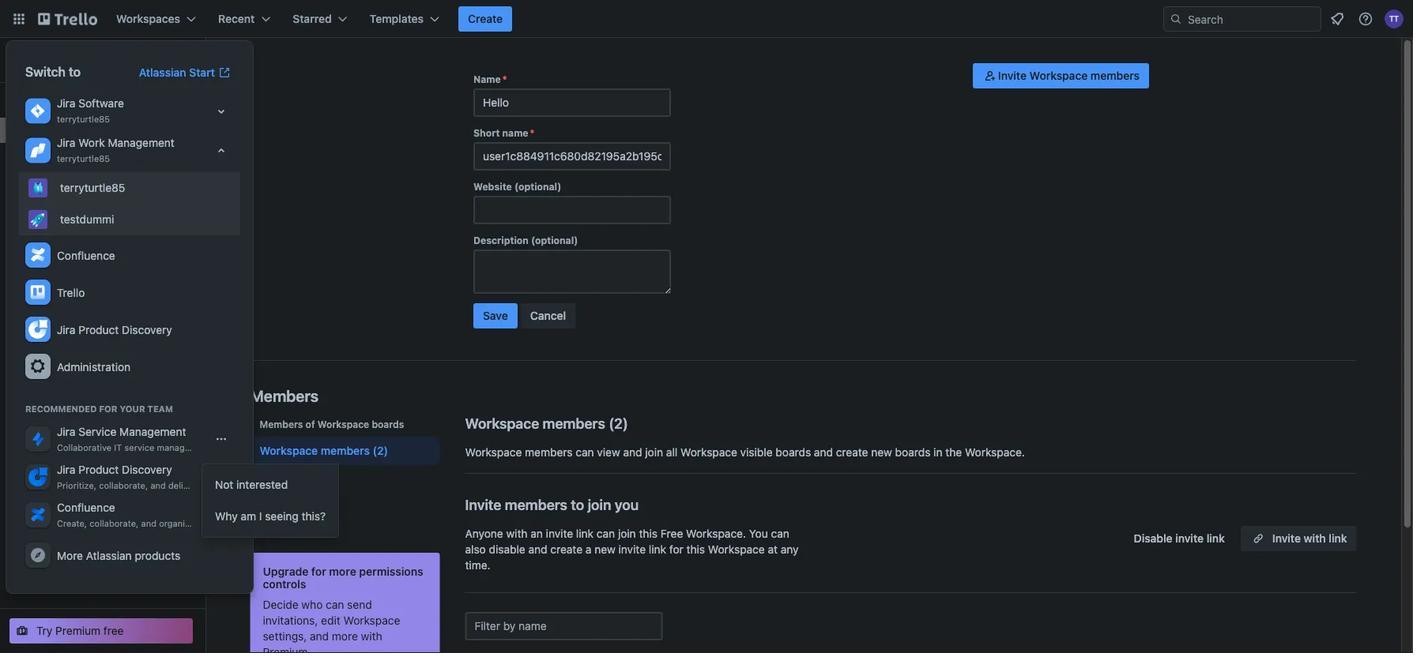 Task type: vqa. For each thing, say whether or not it's contained in the screenshot.
Show menu Image
no



Task type: locate. For each thing, give the bounding box(es) containing it.
1 horizontal spatial for
[[670, 544, 684, 557]]

trello
[[57, 286, 85, 299]]

1 vertical spatial new
[[199, 481, 216, 491]]

0 horizontal spatial for
[[311, 566, 326, 579]]

workspace
[[1030, 69, 1088, 82], [9, 181, 68, 194], [465, 415, 539, 432], [318, 419, 369, 430], [260, 445, 318, 458], [465, 446, 522, 459], [681, 446, 738, 459], [708, 544, 765, 557], [344, 615, 400, 628]]

None text field
[[474, 196, 671, 225], [474, 250, 671, 294], [474, 196, 671, 225], [474, 250, 671, 294]]

not interested button
[[202, 470, 338, 501]]

and down edit
[[310, 630, 329, 644]]

3 jira from the top
[[57, 323, 75, 336]]

workspace members left (
[[465, 415, 605, 432]]

0 vertical spatial new
[[871, 446, 892, 459]]

jira inside jira product discovery prioritize, collaborate, and deliver new ideas
[[57, 464, 75, 477]]

confluence link
[[19, 237, 240, 274]]

terryturtle85 inside jira work management terryturtle85
[[57, 154, 110, 164]]

0 horizontal spatial invite
[[465, 496, 502, 513]]

terryturtle85 up testdummi
[[60, 181, 125, 194]]

5 jira from the top
[[57, 464, 75, 477]]

confluence create, collaborate, and organize your work
[[57, 502, 238, 529]]

members inside button
[[1091, 69, 1140, 82]]

1 discovery from the top
[[122, 323, 172, 336]]

0 notifications image
[[1328, 9, 1347, 28]]

2 confluence from the top
[[57, 502, 115, 515]]

0 horizontal spatial *
[[503, 74, 507, 85]]

new right a
[[595, 544, 616, 557]]

workspace members down of
[[260, 445, 370, 458]]

1 vertical spatial atlassian
[[86, 549, 132, 563]]

1 vertical spatial your
[[120, 404, 145, 415]]

disable invite link
[[1134, 532, 1225, 546]]

collaborate, up confluence create, collaborate, and organize your work
[[99, 481, 148, 491]]

invite with link button
[[1241, 527, 1357, 552]]

0 horizontal spatial create
[[551, 544, 583, 557]]

1 jira from the top
[[57, 97, 75, 110]]

discovery down service
[[122, 464, 172, 477]]

switch to
[[25, 64, 81, 79]]

(optional) right 'description'
[[531, 235, 578, 246]]

1 horizontal spatial new
[[595, 544, 616, 557]]

1 horizontal spatial invite
[[619, 544, 646, 557]]

group
[[202, 465, 338, 538]]

jira inside jira software terryturtle85
[[57, 97, 75, 110]]

1 horizontal spatial invite
[[998, 69, 1027, 82]]

2 discovery from the top
[[122, 464, 172, 477]]

0 horizontal spatial join
[[588, 496, 611, 513]]

jira inside jira service management collaborative it service management
[[57, 426, 75, 439]]

confluence for confluence create, collaborate, and organize your work
[[57, 502, 115, 515]]

1 horizontal spatial join
[[618, 528, 636, 541]]

1 horizontal spatial free
[[661, 528, 683, 541]]

to
[[69, 64, 81, 79], [571, 496, 584, 513]]

1 horizontal spatial *
[[530, 127, 535, 138]]

1 vertical spatial *
[[530, 127, 535, 138]]

terryturtle85 down the work
[[57, 154, 110, 164]]

0 vertical spatial this
[[639, 528, 658, 541]]

service
[[78, 426, 117, 439]]

calendar link
[[35, 232, 196, 247]]

0 vertical spatial management
[[108, 136, 175, 149]]

join inside anyone with an invite link can join this free workspace. you can also disable and create a new invite link for this workspace at any time.
[[618, 528, 636, 541]]

can down you
[[597, 528, 615, 541]]

1 vertical spatial workspace.
[[686, 528, 746, 541]]

search image
[[1170, 13, 1183, 25]]

* right 'name'
[[530, 127, 535, 138]]

collaborate, inside confluence create, collaborate, and organize your work
[[90, 519, 139, 529]]

and inside jira product discovery prioritize, collaborate, and deliver new ideas
[[151, 481, 166, 491]]

boards right visible
[[776, 446, 811, 459]]

collaborate, inside jira product discovery prioritize, collaborate, and deliver new ideas
[[99, 481, 148, 491]]

( 2 )
[[609, 415, 628, 432]]

1 vertical spatial discovery
[[122, 464, 172, 477]]

2
[[614, 415, 623, 432]]

jira down jams and jims
[[57, 323, 75, 336]]

recommended
[[25, 404, 97, 415]]

try premium free
[[36, 625, 124, 638]]

h link
[[9, 47, 35, 73]]

product
[[78, 323, 119, 336], [78, 464, 119, 477]]

0 vertical spatial terryturtle85
[[57, 114, 110, 125]]

jims
[[87, 291, 110, 304]]

0 horizontal spatial with
[[361, 630, 382, 644]]

jira
[[57, 97, 75, 110], [57, 136, 75, 149], [57, 323, 75, 336], [57, 426, 75, 439], [57, 464, 75, 477]]

0 horizontal spatial to
[[69, 64, 81, 79]]

2 horizontal spatial with
[[1304, 532, 1326, 546]]

0 vertical spatial (optional)
[[515, 181, 562, 192]]

0 vertical spatial free
[[41, 62, 61, 74]]

more up send
[[329, 566, 356, 579]]

jira for jira work management terryturtle85
[[57, 136, 75, 149]]

confluence up create,
[[57, 502, 115, 515]]

recent button
[[209, 6, 280, 32]]

can up at
[[771, 528, 790, 541]]

invite right a
[[619, 544, 646, 557]]

0 horizontal spatial new
[[199, 481, 216, 491]]

management for jira work management
[[108, 136, 175, 149]]

0 vertical spatial workspace members
[[465, 415, 605, 432]]

name
[[502, 127, 529, 138]]

confluence down calendar
[[57, 249, 115, 262]]

join left you
[[588, 496, 611, 513]]

0 vertical spatial *
[[503, 74, 507, 85]]

1 horizontal spatial your
[[120, 404, 145, 415]]

boards left in
[[895, 446, 931, 459]]

1 product from the top
[[78, 323, 119, 336]]

can up edit
[[326, 599, 344, 612]]

1 vertical spatial management
[[120, 426, 186, 439]]

product down jims
[[78, 323, 119, 336]]

0 vertical spatial collaborate,
[[99, 481, 148, 491]]

hello free
[[41, 45, 68, 74]]

join left all
[[645, 446, 663, 459]]

jira service management collaborative it service management
[[57, 426, 211, 453]]

join down you
[[618, 528, 636, 541]]

primary element
[[0, 0, 1414, 38]]

templates
[[370, 12, 424, 25]]

workspace.
[[965, 446, 1025, 459], [686, 528, 746, 541]]

collaborate, up more atlassian products
[[90, 519, 139, 529]]

1 vertical spatial product
[[78, 464, 119, 477]]

jira service management options menu image
[[215, 433, 228, 446]]

1 vertical spatial more
[[332, 630, 358, 644]]

1 vertical spatial free
[[661, 528, 683, 541]]

management up terryturtle85 link
[[108, 136, 175, 149]]

seeing
[[265, 510, 299, 523]]

save
[[483, 310, 508, 323]]

jira left the work
[[57, 136, 75, 149]]

workspaces button
[[107, 6, 206, 32]]

0 vertical spatial discovery
[[122, 323, 172, 336]]

invite right an
[[546, 528, 573, 541]]

Filter by name text field
[[465, 613, 663, 641]]

for
[[99, 404, 117, 415]]

1 horizontal spatial with
[[506, 528, 528, 541]]

and left organize
[[141, 519, 157, 529]]

2 vertical spatial invite
[[1273, 532, 1301, 546]]

1 vertical spatial for
[[311, 566, 326, 579]]

new inside jira product discovery prioritize, collaborate, and deliver new ideas
[[199, 481, 216, 491]]

for inside anyone with an invite link can join this free workspace. you can also disable and create a new invite link for this workspace at any time.
[[670, 544, 684, 557]]

0 vertical spatial invite
[[998, 69, 1027, 82]]

website
[[474, 181, 512, 192]]

organizationdetailform element
[[474, 73, 671, 335]]

calendar
[[35, 233, 81, 246]]

4 jira from the top
[[57, 426, 75, 439]]

with inside the upgrade for more permissions controls decide who can send invitations, edit workspace settings, and more with premium.
[[361, 630, 382, 644]]

jira down switch to at the left top of page
[[57, 97, 75, 110]]

name
[[474, 74, 501, 85]]

with for anyone
[[506, 528, 528, 541]]

2 horizontal spatial invite
[[1176, 532, 1204, 546]]

with inside anyone with an invite link can join this free workspace. you can also disable and create a new invite link for this workspace at any time.
[[506, 528, 528, 541]]

management inside jira work management terryturtle85
[[108, 136, 175, 149]]

2 horizontal spatial invite
[[1273, 532, 1301, 546]]

0 vertical spatial create
[[836, 446, 868, 459]]

more down edit
[[332, 630, 358, 644]]

starred
[[293, 12, 332, 25]]

management for jira service management
[[120, 426, 186, 439]]

discovery inside jira product discovery prioritize, collaborate, and deliver new ideas
[[122, 464, 172, 477]]

link inside disable invite link button
[[1207, 532, 1225, 546]]

create,
[[57, 519, 87, 529]]

0 horizontal spatial invite
[[546, 528, 573, 541]]

and left deliver
[[151, 481, 166, 491]]

this?
[[302, 510, 326, 523]]

(optional) for description (optional)
[[531, 235, 578, 246]]

0 vertical spatial atlassian
[[139, 66, 186, 79]]

jira for jira product discovery
[[57, 323, 75, 336]]

1 vertical spatial terryturtle85
[[57, 154, 110, 164]]

invite with link
[[1273, 532, 1348, 546]]

jira for jira software terryturtle85
[[57, 97, 75, 110]]

1 vertical spatial create
[[551, 544, 583, 557]]

1 vertical spatial confluence
[[57, 502, 115, 515]]

invite inside button
[[1176, 532, 1204, 546]]

1 vertical spatial (optional)
[[531, 235, 578, 246]]

a
[[586, 544, 592, 557]]

guests
[[260, 476, 296, 489]]

0 vertical spatial more
[[329, 566, 356, 579]]

0 vertical spatial your
[[9, 264, 34, 277]]

can left view
[[576, 446, 594, 459]]

(optional)
[[515, 181, 562, 192], [531, 235, 578, 246]]

* right name
[[503, 74, 507, 85]]

1 vertical spatial join
[[588, 496, 611, 513]]

boards link
[[0, 92, 206, 118]]

management up service
[[120, 426, 186, 439]]

new left in
[[871, 446, 892, 459]]

2 product from the top
[[78, 464, 119, 477]]

management inside jira service management collaborative it service management
[[120, 426, 186, 439]]

1 vertical spatial invite
[[465, 496, 502, 513]]

this
[[639, 528, 658, 541], [687, 544, 705, 557]]

boards
[[36, 264, 73, 277], [372, 419, 404, 430], [776, 446, 811, 459], [895, 446, 931, 459]]

0 vertical spatial product
[[78, 323, 119, 336]]

disable invite link button
[[1125, 527, 1235, 552]]

jira inside jira work management terryturtle85
[[57, 136, 75, 149]]

jira for jira product discovery prioritize, collaborate, and deliver new ideas
[[57, 464, 75, 477]]

cancel
[[530, 310, 566, 323]]

1 vertical spatial to
[[571, 496, 584, 513]]

discovery down "trello" link
[[122, 323, 172, 336]]

free inside hello free
[[41, 62, 61, 74]]

visible
[[741, 446, 773, 459]]

and inside anyone with an invite link can join this free workspace. you can also disable and create a new invite link for this workspace at any time.
[[529, 544, 548, 557]]

0 horizontal spatial this
[[639, 528, 658, 541]]

i
[[259, 510, 262, 523]]

can inside the upgrade for more permissions controls decide who can send invitations, edit workspace settings, and more with premium.
[[326, 599, 344, 612]]

settings image
[[28, 357, 47, 376]]

2 horizontal spatial new
[[871, 446, 892, 459]]

2 vertical spatial members
[[260, 419, 303, 430]]

free
[[41, 62, 61, 74], [661, 528, 683, 541]]

1 horizontal spatial workspace.
[[965, 446, 1025, 459]]

1 vertical spatial workspace members
[[260, 445, 370, 458]]

product inside jira product discovery prioritize, collaborate, and deliver new ideas
[[78, 464, 119, 477]]

2 jira from the top
[[57, 136, 75, 149]]

and right view
[[623, 446, 642, 459]]

*
[[503, 74, 507, 85], [530, 127, 535, 138]]

administration link
[[19, 349, 240, 386]]

to right hello free
[[69, 64, 81, 79]]

0 vertical spatial for
[[670, 544, 684, 557]]

atlassian start link
[[129, 60, 240, 85]]

try
[[36, 625, 52, 638]]

members left of
[[260, 419, 303, 430]]

atlassian left start at the top left of page
[[139, 66, 186, 79]]

1 horizontal spatial this
[[687, 544, 705, 557]]

(optional) right website in the left of the page
[[515, 181, 562, 192]]

1 vertical spatial collaborate,
[[90, 519, 139, 529]]

table
[[35, 208, 62, 221]]

work
[[218, 519, 238, 529]]

invite for invite workspace members
[[998, 69, 1027, 82]]

not
[[215, 479, 233, 492]]

workspace inside the upgrade for more permissions controls decide who can send invitations, edit workspace settings, and more with premium.
[[344, 615, 400, 628]]

2 vertical spatial join
[[618, 528, 636, 541]]

invite right disable
[[1176, 532, 1204, 546]]

jira up prioritize,
[[57, 464, 75, 477]]

product for jira product discovery
[[78, 323, 119, 336]]

invite
[[998, 69, 1027, 82], [465, 496, 502, 513], [1273, 532, 1301, 546]]

workspace. right "the"
[[965, 446, 1025, 459]]

None text field
[[474, 89, 671, 117], [474, 142, 671, 171], [474, 89, 671, 117], [474, 142, 671, 171]]

hello
[[41, 45, 68, 59]]

terryturtle85 down software
[[57, 114, 110, 125]]

workspace. left the you
[[686, 528, 746, 541]]

and down an
[[529, 544, 548, 557]]

1 horizontal spatial to
[[571, 496, 584, 513]]

team
[[147, 404, 173, 415]]

organize
[[159, 519, 195, 529]]

2 vertical spatial new
[[595, 544, 616, 557]]

your
[[9, 264, 34, 277], [120, 404, 145, 415]]

2 horizontal spatial join
[[645, 446, 663, 459]]

0 horizontal spatial workspace members
[[260, 445, 370, 458]]

terryturtle85
[[57, 114, 110, 125], [57, 154, 110, 164], [60, 181, 125, 194]]

with inside button
[[1304, 532, 1326, 546]]

0 horizontal spatial workspace.
[[686, 528, 746, 541]]

jira down recommended
[[57, 426, 75, 439]]

1 horizontal spatial workspace members
[[465, 415, 605, 432]]

for inside the upgrade for more permissions controls decide who can send invitations, edit workspace settings, and more with premium.
[[311, 566, 326, 579]]

0 horizontal spatial atlassian
[[86, 549, 132, 563]]

0 horizontal spatial free
[[41, 62, 61, 74]]

to left you
[[571, 496, 584, 513]]

with for invite
[[1304, 532, 1326, 546]]

you
[[749, 528, 768, 541]]

members up of
[[250, 387, 319, 405]]

product down collaborative
[[78, 464, 119, 477]]

new left the ideas
[[199, 481, 216, 491]]

why
[[215, 510, 238, 523]]

0 vertical spatial confluence
[[57, 249, 115, 262]]

confluence inside confluence create, collaborate, and organize your work
[[57, 502, 115, 515]]

1 confluence from the top
[[57, 249, 115, 262]]

hello link
[[41, 45, 68, 59]]

interested
[[236, 479, 288, 492]]

table link
[[35, 206, 196, 222]]

1 horizontal spatial atlassian
[[139, 66, 186, 79]]

start
[[189, 66, 215, 79]]

anyone with an invite link can join this free workspace. you can also disable and create a new invite link for this workspace at any time.
[[465, 528, 799, 572]]

atlassian right more
[[86, 549, 132, 563]]

members down boards
[[35, 124, 83, 137]]



Task type: describe. For each thing, give the bounding box(es) containing it.
back to home image
[[38, 6, 97, 32]]

disable
[[489, 544, 526, 557]]

atlassian start
[[139, 66, 215, 79]]

products
[[135, 549, 180, 563]]

(2)
[[373, 445, 388, 458]]

you
[[615, 496, 639, 513]]

name *
[[474, 74, 507, 85]]

time.
[[465, 559, 491, 572]]

0 vertical spatial workspace.
[[965, 446, 1025, 459]]

create
[[468, 12, 503, 25]]

in
[[934, 446, 943, 459]]

short
[[474, 127, 500, 138]]

workspace inside anyone with an invite link can join this free workspace. you can also disable and create a new invite link for this workspace at any time.
[[708, 544, 765, 557]]

anyone
[[465, 528, 503, 541]]

premium.
[[263, 646, 311, 654]]

upgrade
[[263, 566, 309, 579]]

group containing not interested
[[202, 465, 338, 538]]

invite members to join you
[[465, 496, 639, 513]]

jira product discovery prioritize, collaborate, and deliver new ideas
[[57, 464, 240, 491]]

discovery for jira product discovery
[[122, 323, 172, 336]]

product for jira product discovery prioritize, collaborate, and deliver new ideas
[[78, 464, 119, 477]]

decide
[[263, 599, 299, 612]]

short name *
[[474, 127, 535, 138]]

jira for jira service management collaborative it service management
[[57, 426, 75, 439]]

new inside anyone with an invite link can join this free workspace. you can also disable and create a new invite link for this workspace at any time.
[[595, 544, 616, 557]]

settings,
[[263, 630, 307, 644]]

collaborative
[[57, 443, 112, 453]]

cancel button
[[521, 304, 576, 329]]

confluence for confluence
[[57, 249, 115, 262]]

discovery for jira product discovery prioritize, collaborate, and deliver new ideas
[[122, 464, 172, 477]]

jira product discovery
[[57, 323, 172, 336]]

members link
[[0, 118, 206, 143]]

ideas
[[218, 481, 240, 491]]

service
[[124, 443, 154, 453]]

jams and jims link
[[35, 290, 177, 306]]

recommended for your team
[[25, 404, 173, 415]]

at
[[768, 544, 778, 557]]

and left jims
[[65, 291, 84, 304]]

description (optional)
[[474, 235, 578, 246]]

pending
[[260, 508, 302, 521]]

the
[[946, 446, 962, 459]]

create inside anyone with an invite link can join this free workspace. you can also disable and create a new invite link for this workspace at any time.
[[551, 544, 583, 557]]

0 vertical spatial join
[[645, 446, 663, 459]]

views
[[71, 181, 101, 194]]

)
[[623, 415, 628, 432]]

premium
[[55, 625, 101, 638]]

pending link
[[250, 500, 440, 529]]

administration
[[57, 361, 131, 374]]

switch to… image
[[11, 11, 27, 27]]

invite for invite with link
[[1273, 532, 1301, 546]]

work
[[78, 136, 105, 149]]

and inside the upgrade for more permissions controls decide who can send invitations, edit workspace settings, and more with premium.
[[310, 630, 329, 644]]

testdummi link
[[19, 204, 240, 236]]

send
[[347, 599, 372, 612]]

0 vertical spatial to
[[69, 64, 81, 79]]

link inside invite with link button
[[1329, 532, 1348, 546]]

expand image
[[212, 102, 231, 121]]

permissions
[[359, 566, 423, 579]]

any
[[781, 544, 799, 557]]

jams and jims
[[35, 291, 110, 304]]

boards up trello at left top
[[36, 264, 73, 277]]

sm image
[[983, 68, 998, 84]]

(optional) for website (optional)
[[515, 181, 562, 192]]

all
[[666, 446, 678, 459]]

Search field
[[1183, 7, 1321, 31]]

(
[[609, 415, 614, 432]]

who
[[302, 599, 323, 612]]

trello link
[[19, 274, 240, 311]]

workspace views
[[9, 181, 101, 194]]

why am i seeing this? button
[[202, 501, 338, 533]]

your
[[197, 519, 215, 529]]

terryturtle85 inside jira software terryturtle85
[[57, 114, 110, 125]]

jams
[[35, 291, 62, 304]]

h
[[16, 51, 28, 69]]

prioritize,
[[57, 481, 96, 491]]

more atlassian products
[[57, 549, 180, 563]]

1 vertical spatial members
[[250, 387, 319, 405]]

view
[[597, 446, 620, 459]]

create button
[[459, 6, 512, 32]]

workspace members can view and join all workspace visible boards and create new boards in the workspace.
[[465, 446, 1025, 459]]

boards
[[35, 98, 71, 111]]

1 horizontal spatial create
[[836, 446, 868, 459]]

0 horizontal spatial your
[[9, 264, 34, 277]]

edit
[[321, 615, 341, 628]]

why am i seeing this?
[[215, 510, 326, 523]]

invite for invite members to join you
[[465, 496, 502, 513]]

free inside anyone with an invite link can join this free workspace. you can also disable and create a new invite link for this workspace at any time.
[[661, 528, 683, 541]]

your boards with 1 items element
[[9, 262, 160, 281]]

terry turtle (terryturtle) image
[[1385, 9, 1404, 28]]

am
[[241, 510, 256, 523]]

workspace navigation collapse icon image
[[172, 49, 194, 71]]

2 vertical spatial terryturtle85
[[60, 181, 125, 194]]

recent
[[218, 12, 255, 25]]

an
[[531, 528, 543, 541]]

collapse image
[[212, 142, 231, 160]]

templates button
[[360, 6, 449, 32]]

jira work management terryturtle85
[[57, 136, 175, 164]]

workspace. inside anyone with an invite link can join this free workspace. you can also disable and create a new invite link for this workspace at any time.
[[686, 528, 746, 541]]

and inside confluence create, collaborate, and organize your work
[[141, 519, 157, 529]]

starred button
[[283, 6, 357, 32]]

open information menu image
[[1358, 11, 1374, 27]]

jira software terryturtle85
[[57, 97, 124, 125]]

workspace inside button
[[1030, 69, 1088, 82]]

and right visible
[[814, 446, 833, 459]]

deliver
[[168, 481, 196, 491]]

not interested
[[215, 479, 288, 492]]

terryturtle85 link
[[19, 172, 240, 204]]

more
[[57, 549, 83, 563]]

boards up (2)
[[372, 419, 404, 430]]

disable
[[1134, 532, 1173, 546]]

workspaces
[[116, 12, 180, 25]]

invitations,
[[263, 615, 318, 628]]

upgrade for more permissions controls decide who can send invitations, edit workspace settings, and more with premium.
[[263, 566, 423, 654]]

0 vertical spatial members
[[35, 124, 83, 137]]

invite workspace members button
[[973, 63, 1150, 89]]

1 vertical spatial this
[[687, 544, 705, 557]]



